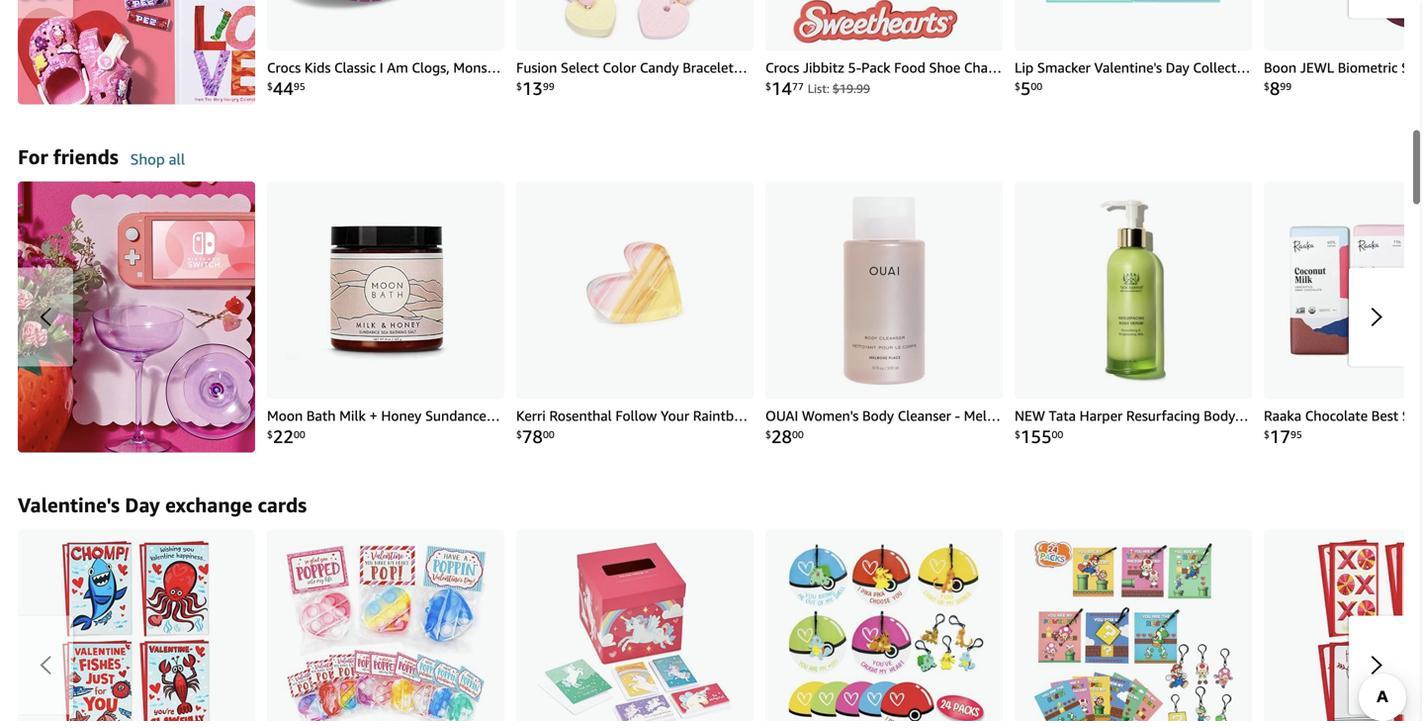 Task type: vqa. For each thing, say whether or not it's contained in the screenshot.
free
no



Task type: describe. For each thing, give the bounding box(es) containing it.
$ inside kerri rosenthal follow your raintb… $ 78 00
[[516, 429, 522, 440]]

women's
[[802, 407, 859, 424]]

shoe
[[929, 59, 961, 75]]

moon bath milk + honey sundance… $ 22 00
[[267, 407, 500, 447]]

17
[[1270, 426, 1291, 447]]

exchange
[[165, 493, 253, 517]]

95 inside raaka chocolate best sell $ 17 95
[[1291, 429, 1303, 440]]

raintb…
[[693, 407, 748, 424]]

body
[[863, 407, 894, 424]]

$ inside new tata harper resurfacing body… $ 155 00
[[1015, 429, 1021, 440]]

44
[[273, 78, 294, 99]]

kerri rosenthal follow your raintb… $ 78 00
[[516, 407, 748, 447]]

milk
[[339, 407, 366, 424]]

new tata harper resurfacing body serum 125ml, smoothing and brightening milk, 100% natural, made fresh in vermont, 30ml image
[[1015, 181, 1252, 399]]

crocs kids classic i am clogs, mons… $ 44 95
[[267, 59, 501, 99]]

mons…
[[453, 59, 501, 75]]

cha…
[[964, 59, 1002, 75]]

body…
[[1204, 407, 1249, 424]]

food
[[895, 59, 926, 75]]

sell
[[1403, 407, 1423, 424]]

jibbitz
[[803, 59, 845, 75]]

tata
[[1049, 407, 1076, 424]]

shop all
[[130, 150, 185, 168]]

shop
[[130, 150, 165, 168]]

00 inside the ouai women's body cleanser - mel… $ 28 00
[[792, 429, 804, 440]]

155
[[1021, 426, 1052, 447]]

resurfacing
[[1127, 407, 1200, 424]]

raaka chocolate best sell $ 17 95
[[1264, 407, 1423, 447]]

hallmark valentines day cards assortment for kids, 8 valentine's day cards with envelopes (sea creatures) image
[[18, 530, 255, 721]]

kids
[[305, 59, 331, 75]]

-
[[955, 407, 961, 424]]

valentines day gifts for kids, valentines cards for kids classroom - 24 pack keychain card bulk - funny valentine exchange … image
[[1015, 530, 1252, 721]]

follow
[[616, 407, 657, 424]]

moon bath milk + honey sundance sea bath salts | exfoliating body scrub & bath soak w/frankincense, bergamot & lavender ess… image
[[267, 181, 505, 399]]

previous rounded image
[[40, 307, 51, 327]]

ouai rosehip oil paraben free body cleanser image
[[766, 181, 1003, 399]]

chocolate
[[1306, 407, 1368, 424]]

boon
[[1264, 59, 1297, 75]]

hallmark valentines day cards for kids and musical light up mailbox for classroom exchange, unicorns (1 box, 32 valentine c… image
[[516, 530, 754, 721]]

new
[[1015, 407, 1046, 424]]

joioda valentines cards for kids classroom - valentines day gifts for kids - 24 pack keychain card bulk - funny valentine e… image
[[766, 530, 1003, 721]]

list for next rounded image
[[18, 181, 1423, 453]]

fusion
[[516, 59, 557, 75]]

crocs for 44
[[267, 59, 301, 75]]

candy
[[640, 59, 679, 75]]

1 vertical spatial valentine's
[[18, 493, 120, 517]]

cleanser
[[898, 407, 952, 424]]

new tata harper resurfacing body… $ 155 00
[[1015, 407, 1249, 447]]

shop all link
[[130, 150, 185, 181]]

00 for 155
[[1052, 429, 1064, 440]]

collect…
[[1193, 59, 1251, 75]]

next rounded image
[[1371, 307, 1383, 327]]

$ inside moon bath milk + honey sundance… $ 22 00
[[267, 429, 273, 440]]

for
[[18, 145, 48, 168]]

00 inside moon bath milk + honey sundance… $ 22 00
[[294, 429, 305, 440]]

$ inside crocs kids classic i am clogs, mons… $ 44 95
[[267, 81, 273, 92]]

honey
[[381, 407, 422, 424]]

your
[[661, 407, 690, 424]]

$ inside lip smacker valentine's day collect… $ 5 00
[[1015, 81, 1021, 92]]

+
[[369, 407, 378, 424]]

best
[[1372, 407, 1399, 424]]



Task type: locate. For each thing, give the bounding box(es) containing it.
valentines day cards for kids - valentines day gifts for kids - 24 mini heart pop fidget toys bulk - valentine exchange car… image
[[267, 530, 505, 721]]

78
[[522, 426, 543, 447]]

sundance…
[[425, 407, 500, 424]]

crocs inside crocs jibbitz 5-pack food shoe cha… $ 14 77 list: $19.99
[[766, 59, 800, 75]]

1 crocs from the left
[[267, 59, 301, 75]]

ouai
[[766, 407, 799, 424]]

follow your raintbow rock of love image
[[516, 181, 754, 399]]

crocs
[[267, 59, 301, 75], [766, 59, 800, 75]]

1 vertical spatial list
[[18, 181, 1423, 453]]

00 inside kerri rosenthal follow your raintb… $ 78 00
[[543, 429, 555, 440]]

harper
[[1080, 407, 1123, 424]]

1 horizontal spatial 95
[[1291, 429, 1303, 440]]

00 down tata
[[1052, 429, 1064, 440]]

99 inside fusion select color candy bracelet… $ 13 99
[[543, 81, 555, 92]]

0 horizontal spatial day
[[125, 493, 160, 517]]

0 horizontal spatial valentine's
[[18, 493, 120, 517]]

99
[[543, 81, 555, 92], [1281, 81, 1292, 92]]

$ inside raaka chocolate best sell $ 17 95
[[1264, 429, 1270, 440]]

0 vertical spatial day
[[1166, 59, 1190, 75]]

next rounded image
[[1371, 655, 1383, 675]]

$ inside fusion select color candy bracelet… $ 13 99
[[516, 81, 522, 92]]

crocs jibbitz 5-pack food shoe cha… $ 14 77 list: $19.99
[[766, 59, 1002, 99]]

3 list from the top
[[18, 530, 1423, 721]]

mel…
[[964, 407, 1001, 424]]

22
[[273, 426, 294, 447]]

2 vertical spatial list
[[18, 530, 1423, 721]]

$ inside crocs jibbitz 5-pack food shoe cha… $ 14 77 list: $19.99
[[766, 81, 772, 92]]

00
[[1031, 81, 1043, 92], [294, 429, 305, 440], [543, 429, 555, 440], [792, 429, 804, 440], [1052, 429, 1064, 440]]

0 horizontal spatial 99
[[543, 81, 555, 92]]

0 horizontal spatial crocs
[[267, 59, 301, 75]]

i
[[380, 59, 383, 75]]

lip smacker valentine's day collect… $ 5 00
[[1015, 59, 1251, 99]]

previous rounded image
[[40, 655, 51, 675]]

list for next rounded icon
[[18, 530, 1423, 721]]

bath
[[307, 407, 336, 424]]

1 vertical spatial day
[[125, 493, 160, 517]]

77
[[792, 81, 804, 92]]

crocs inside crocs kids classic i am clogs, mons… $ 44 95
[[267, 59, 301, 75]]

raaka
[[1264, 407, 1302, 424]]

crocs up 44
[[267, 59, 301, 75]]

list
[[18, 0, 1423, 104], [18, 181, 1423, 453], [18, 530, 1423, 721]]

00 inside new tata harper resurfacing body… $ 155 00
[[1052, 429, 1064, 440]]

00 down moon
[[294, 429, 305, 440]]

valentine's day exchange cards
[[18, 493, 307, 517]]

list:
[[808, 82, 830, 95]]

friends
[[53, 145, 118, 168]]

95 inside crocs kids classic i am clogs, mons… $ 44 95
[[294, 81, 305, 92]]

ouai women's body cleanser - mel… $ 28 00
[[766, 407, 1001, 447]]

00 for 78
[[543, 429, 555, 440]]

clogs,
[[412, 59, 450, 75]]

00 down ouai
[[792, 429, 804, 440]]

valentine's inside lip smacker valentine's day collect… $ 5 00
[[1095, 59, 1162, 75]]

2 99 from the left
[[1281, 81, 1292, 92]]

$ inside the ouai women's body cleanser - mel… $ 28 00
[[766, 429, 772, 440]]

1 horizontal spatial 99
[[1281, 81, 1292, 92]]

boon jewl biometric silic $ 8 99
[[1264, 59, 1423, 99]]

0 vertical spatial 95
[[294, 81, 305, 92]]

all
[[169, 150, 185, 168]]

00 for 5
[[1031, 81, 1043, 92]]

am
[[387, 59, 408, 75]]

1 99 from the left
[[543, 81, 555, 92]]

day left exchange
[[125, 493, 160, 517]]

5
[[1021, 78, 1031, 99]]

1 horizontal spatial crocs
[[766, 59, 800, 75]]

fusion select color candy bracelet… $ 13 99
[[516, 59, 748, 99]]

day inside lip smacker valentine's day collect… $ 5 00
[[1166, 59, 1190, 75]]

1 vertical spatial 95
[[1291, 429, 1303, 440]]

1 horizontal spatial valentine's
[[1095, 59, 1162, 75]]

1 list from the top
[[18, 0, 1423, 104]]

5-
[[848, 59, 862, 75]]

color
[[603, 59, 636, 75]]

day left "collect…"
[[1166, 59, 1190, 75]]

$ inside boon jewl biometric silic $ 8 99
[[1264, 81, 1270, 92]]

$19.99
[[833, 82, 871, 95]]

select
[[561, 59, 599, 75]]

99 inside boon jewl biometric silic $ 8 99
[[1281, 81, 1292, 92]]

crocs up 14
[[766, 59, 800, 75]]

14
[[772, 78, 792, 99]]

jewl
[[1301, 59, 1335, 75]]

raaka vegan gluten free kosher chocolate gift bars image
[[1264, 181, 1423, 399]]

00 down kerri
[[543, 429, 555, 440]]

95 down kids
[[294, 81, 305, 92]]

hallmark valentines day cards assortment, xoxo (8 valentine's day cards with envelopes) image
[[1264, 530, 1423, 721]]

00 down lip
[[1031, 81, 1043, 92]]

95 down "raaka"
[[1291, 429, 1303, 440]]

kerri
[[516, 407, 546, 424]]

1 horizontal spatial day
[[1166, 59, 1190, 75]]

0 horizontal spatial 95
[[294, 81, 305, 92]]

2 crocs from the left
[[766, 59, 800, 75]]

95
[[294, 81, 305, 92], [1291, 429, 1303, 440]]

crocs for 14
[[766, 59, 800, 75]]

for friends image
[[18, 181, 255, 452]]

classic
[[334, 59, 376, 75]]

$
[[267, 81, 273, 92], [516, 81, 522, 92], [766, 81, 772, 92], [1015, 81, 1021, 92], [1264, 81, 1270, 92], [267, 429, 273, 440], [516, 429, 522, 440], [766, 429, 772, 440], [1015, 429, 1021, 440], [1264, 429, 1270, 440]]

28
[[772, 426, 792, 447]]

2 list from the top
[[18, 181, 1423, 453]]

for friends
[[18, 145, 118, 168]]

bracelet…
[[683, 59, 748, 75]]

rosenthal
[[549, 407, 612, 424]]

smacker
[[1038, 59, 1091, 75]]

silic
[[1402, 59, 1423, 75]]

day
[[1166, 59, 1190, 75], [125, 493, 160, 517]]

8
[[1270, 78, 1281, 99]]

99 down fusion
[[543, 81, 555, 92]]

valentine's
[[1095, 59, 1162, 75], [18, 493, 120, 517]]

0 vertical spatial list
[[18, 0, 1423, 104]]

list containing 44
[[18, 0, 1423, 104]]

lip
[[1015, 59, 1034, 75]]

list containing 22
[[18, 181, 1423, 453]]

cards
[[258, 493, 307, 517]]

13
[[522, 78, 543, 99]]

biometric
[[1338, 59, 1398, 75]]

pack
[[862, 59, 891, 75]]

moon
[[267, 407, 303, 424]]

0 vertical spatial valentine's
[[1095, 59, 1162, 75]]

00 inside lip smacker valentine's day collect… $ 5 00
[[1031, 81, 1043, 92]]

99 down boon
[[1281, 81, 1292, 92]]



